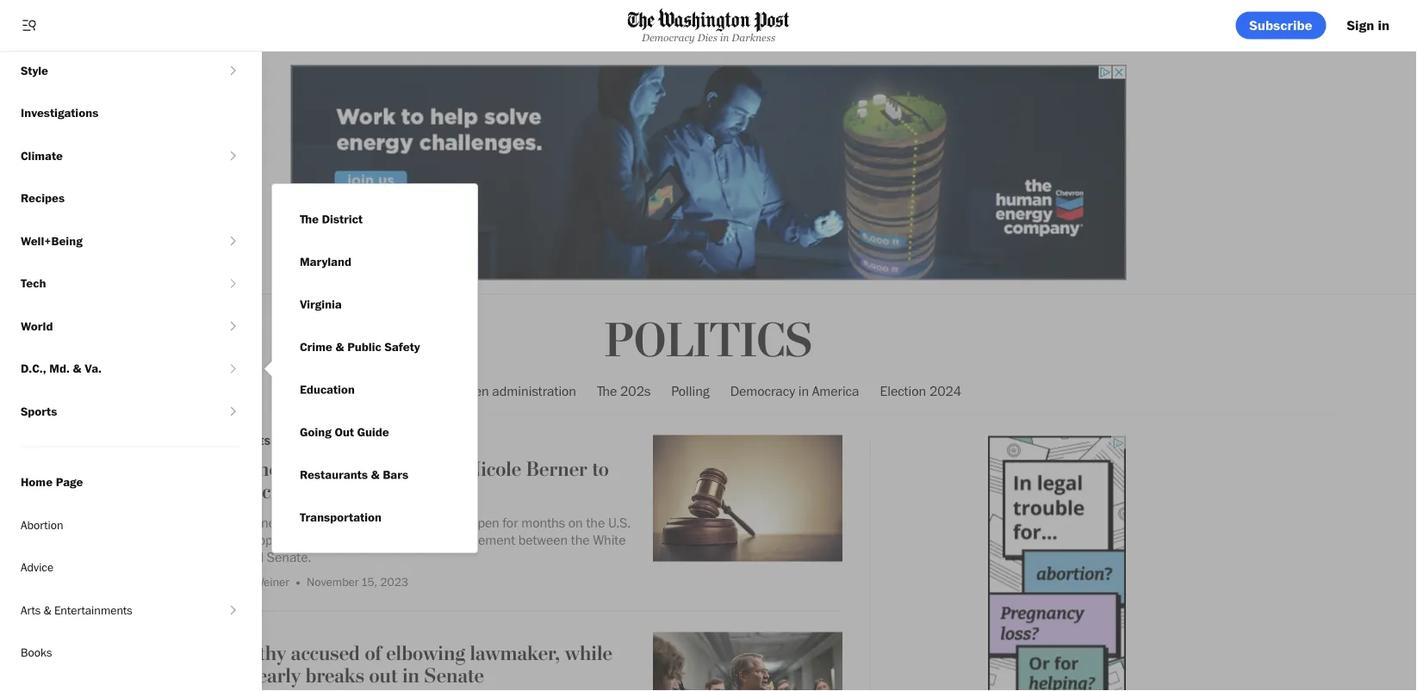 Task type: describe. For each thing, give the bounding box(es) containing it.
subscribe link
[[1236, 12, 1327, 39]]

amid
[[404, 532, 433, 549]]

rachel weiner link
[[217, 575, 290, 590]]

0 horizontal spatial for
[[300, 532, 315, 549]]

the down on
[[571, 532, 590, 549]]

going
[[300, 425, 332, 440]]

out
[[335, 425, 354, 440]]

of inside the mccarthy accused of elbowing lawmaker, while fight nearly breaks out in senate
[[365, 642, 382, 666]]

while
[[565, 642, 613, 666]]

biden administration
[[456, 383, 576, 399]]

transportation link
[[286, 497, 395, 539]]

months
[[521, 515, 565, 532]]

legal issues link
[[202, 436, 271, 448]]

subscribe
[[1250, 17, 1313, 34]]

berner inside nicole berner would take a seat that has been open for months on the u.s. court of appeals for the 4th circuit amid disagreement between the white house and senate.
[[241, 515, 280, 532]]

politics
[[605, 313, 812, 371]]

biden nominates labor lawyer nicole berner to 4th circuit
[[202, 458, 609, 505]]

15,
[[362, 575, 377, 590]]

going out guide link
[[286, 411, 403, 454]]

& for restaurants & bars
[[371, 468, 380, 483]]

arts & entertainments link
[[0, 589, 225, 632]]

d.c., md. & va.
[[21, 361, 102, 376]]

crime
[[300, 340, 332, 355]]

nominates
[[258, 458, 349, 482]]

restaurants
[[300, 468, 368, 483]]

berner inside biden nominates labor lawyer nicole berner to 4th circuit
[[526, 458, 588, 482]]

democracy for democracy dies in darkness
[[642, 32, 695, 43]]

democracy in america link
[[730, 368, 859, 414]]

guide
[[357, 425, 389, 440]]

america
[[812, 383, 859, 399]]

lawyer
[[404, 458, 462, 482]]

u.s.
[[608, 515, 631, 532]]

nearly
[[246, 665, 301, 689]]

november
[[307, 575, 359, 590]]

lawmaker,
[[470, 642, 560, 666]]

nicole inside biden nominates labor lawyer nicole berner to 4th circuit
[[467, 458, 522, 482]]

court
[[202, 532, 233, 549]]

of inside nicole berner would take a seat that has been open for months on the u.s. court of appeals for the 4th circuit amid disagreement between the white house and senate.
[[237, 532, 247, 549]]

that
[[388, 515, 411, 532]]

sign
[[1347, 17, 1375, 34]]

democracy dies in darkness
[[642, 32, 776, 43]]

in right dies
[[720, 32, 729, 43]]

virginia
[[300, 297, 342, 312]]

4th inside nicole berner would take a seat that has been open for months on the u.s. court of appeals for the 4th circuit amid disagreement between the white house and senate.
[[340, 532, 360, 549]]

books link
[[0, 632, 262, 675]]

advice link
[[0, 547, 262, 589]]

been
[[438, 515, 467, 532]]

investigations link
[[0, 92, 262, 134]]

nicole inside nicole berner would take a seat that has been open for months on the u.s. court of appeals for the 4th circuit amid disagreement between the white house and senate.
[[202, 515, 238, 532]]

home
[[21, 475, 53, 490]]

books
[[21, 646, 52, 660]]

on
[[568, 515, 583, 532]]

home page
[[21, 475, 83, 490]]

nicole berner would take a seat that has been open for months on the u.s. court of appeals for the 4th circuit amid disagreement between the white house and senate.
[[202, 515, 631, 566]]

the for the district
[[300, 212, 319, 227]]

biden nominates labor lawyer nicole berner to 4th circuit link
[[202, 458, 639, 508]]

public
[[347, 340, 381, 355]]

to
[[592, 458, 609, 482]]

the for the 202s
[[597, 383, 617, 399]]

circuit inside biden nominates labor lawyer nicole berner to 4th circuit
[[236, 480, 295, 505]]

white
[[593, 532, 626, 549]]

out
[[369, 665, 398, 689]]

maryland link
[[286, 241, 365, 283]]

well+being
[[21, 234, 83, 248]]

tagline, democracy dies in darkness element
[[628, 32, 790, 43]]

world
[[21, 319, 53, 333]]

seat
[[360, 515, 385, 532]]

arts & entertainments
[[21, 603, 133, 618]]

sports
[[21, 404, 57, 419]]

mccarthy accused of elbowing lawmaker, while fight nearly breaks out in senate
[[202, 642, 613, 689]]

in right sign
[[1378, 17, 1390, 34]]

recipes
[[21, 191, 65, 206]]

1 horizontal spatial for
[[503, 515, 518, 532]]

appeals
[[251, 532, 297, 549]]

dialog containing the district
[[262, 184, 478, 554]]

labor
[[354, 458, 399, 482]]

search and browse sections image
[[21, 17, 38, 34]]

arts
[[21, 603, 41, 618]]

sports link
[[0, 390, 225, 433]]

virginia link
[[286, 283, 356, 326]]

the district link
[[286, 198, 376, 241]]

0 vertical spatial advertisement region
[[291, 65, 1127, 280]]

democracy for democracy in america
[[730, 383, 795, 399]]

election 2024
[[880, 383, 962, 399]]

202s
[[620, 383, 651, 399]]

house
[[202, 549, 239, 566]]

d.c., md. & va. link
[[0, 348, 225, 390]]

biden for biden administration
[[456, 383, 489, 399]]

democracy dies in darkness link
[[628, 8, 790, 43]]

november 15, 2023
[[307, 575, 408, 590]]

breaks
[[306, 665, 364, 689]]

going out guide
[[300, 425, 389, 440]]

tech
[[21, 276, 46, 291]]



Task type: vqa. For each thing, say whether or not it's contained in the screenshot.
Biden administration link
yes



Task type: locate. For each thing, give the bounding box(es) containing it.
the right on
[[586, 515, 605, 532]]

senate.
[[267, 549, 311, 566]]

for right open at the left bottom of the page
[[503, 515, 518, 532]]

md.
[[49, 361, 70, 376]]

a
[[349, 515, 356, 532]]

has
[[414, 515, 435, 532]]

primary element
[[0, 0, 1417, 52]]

& right arts
[[43, 603, 51, 618]]

tech link
[[0, 262, 225, 305]]

1 vertical spatial advertisement region
[[988, 437, 1126, 692]]

politics link
[[605, 313, 812, 371]]

democracy inside the democracy dies in darkness link
[[642, 32, 695, 43]]

mccarthy
[[202, 642, 286, 666]]

the inside dialog
[[300, 212, 319, 227]]

would
[[283, 515, 318, 532]]

crime & public safety
[[300, 340, 420, 355]]

for down the would
[[300, 532, 315, 549]]

home page link
[[0, 461, 262, 504]]

biden down legal issues link
[[202, 458, 253, 482]]

dialog
[[262, 184, 478, 554]]

2024
[[930, 383, 962, 399]]

the district
[[300, 212, 363, 227]]

district
[[322, 212, 363, 227]]

1 vertical spatial nicole
[[202, 515, 238, 532]]

in
[[1378, 17, 1390, 34], [720, 32, 729, 43], [799, 383, 809, 399], [402, 665, 420, 689]]

1 vertical spatial biden
[[202, 458, 253, 482]]

va.
[[85, 361, 102, 376]]

the
[[300, 212, 319, 227], [597, 383, 617, 399]]

restaurants & bars
[[300, 468, 409, 483]]

page
[[56, 475, 83, 490]]

open
[[471, 515, 500, 532]]

investigations
[[21, 106, 98, 120]]

the 202s
[[597, 383, 651, 399]]

1 horizontal spatial nicole
[[467, 458, 522, 482]]

sign in link
[[1334, 12, 1404, 39]]

sign in
[[1347, 17, 1390, 34]]

education
[[300, 383, 355, 397]]

0 horizontal spatial nicole
[[202, 515, 238, 532]]

advertisement region
[[291, 65, 1127, 280], [988, 437, 1126, 692]]

abortion link
[[0, 504, 262, 547]]

1 horizontal spatial democracy
[[730, 383, 795, 399]]

the down take
[[318, 532, 337, 549]]

4th
[[202, 480, 231, 505], [340, 532, 360, 549]]

the left 202s
[[597, 383, 617, 399]]

for
[[503, 515, 518, 532], [300, 532, 315, 549]]

d.c.,
[[21, 361, 46, 376]]

0 vertical spatial nicole
[[467, 458, 522, 482]]

0 vertical spatial the
[[300, 212, 319, 227]]

entertainments
[[54, 603, 133, 618]]

berner
[[526, 458, 588, 482], [241, 515, 280, 532]]

democracy
[[642, 32, 695, 43], [730, 383, 795, 399]]

democracy right polling
[[730, 383, 795, 399]]

dies
[[697, 32, 718, 43]]

nicole up court
[[202, 515, 238, 532]]

rachel weiner
[[217, 575, 290, 590]]

nicole
[[467, 458, 522, 482], [202, 515, 238, 532]]

the washington post homepage. image
[[628, 8, 790, 32]]

in inside the mccarthy accused of elbowing lawmaker, while fight nearly breaks out in senate
[[402, 665, 420, 689]]

& for crime & public safety
[[336, 340, 344, 355]]

1 vertical spatial circuit
[[363, 532, 400, 549]]

crime & public safety link
[[286, 326, 434, 369]]

in right out
[[402, 665, 420, 689]]

1 vertical spatial of
[[365, 642, 382, 666]]

& for arts & entertainments
[[43, 603, 51, 618]]

education link
[[286, 369, 369, 411]]

safety
[[385, 340, 420, 355]]

legal issues
[[202, 436, 271, 448]]

democracy inside democracy in america link
[[730, 383, 795, 399]]

0 horizontal spatial circuit
[[236, 480, 295, 505]]

senate
[[424, 665, 484, 689]]

sections navigation element
[[0, 49, 262, 692]]

of up and
[[237, 532, 247, 549]]

&
[[336, 340, 344, 355], [73, 361, 81, 376], [371, 468, 380, 483], [43, 603, 51, 618]]

4th down a at the bottom of page
[[340, 532, 360, 549]]

1 vertical spatial the
[[597, 383, 617, 399]]

the left district
[[300, 212, 319, 227]]

& right crime
[[336, 340, 344, 355]]

0 horizontal spatial 4th
[[202, 480, 231, 505]]

circuit down seat
[[363, 532, 400, 549]]

circuit inside nicole berner would take a seat that has been open for months on the u.s. court of appeals for the 4th circuit amid disagreement between the white house and senate.
[[363, 532, 400, 549]]

0 horizontal spatial the
[[300, 212, 319, 227]]

0 vertical spatial 4th
[[202, 480, 231, 505]]

1 horizontal spatial biden
[[456, 383, 489, 399]]

& left the va. on the left bottom
[[73, 361, 81, 376]]

biden left administration
[[456, 383, 489, 399]]

4th up court
[[202, 480, 231, 505]]

climate
[[21, 148, 63, 163]]

1 vertical spatial democracy
[[730, 383, 795, 399]]

in left america
[[799, 383, 809, 399]]

circuit up the would
[[236, 480, 295, 505]]

1 vertical spatial berner
[[241, 515, 280, 532]]

1 horizontal spatial of
[[365, 642, 382, 666]]

0 vertical spatial biden
[[456, 383, 489, 399]]

& left bars at the bottom left of the page
[[371, 468, 380, 483]]

2023
[[380, 575, 408, 590]]

polling
[[672, 383, 710, 399]]

biden for biden nominates labor lawyer nicole berner to 4th circuit
[[202, 458, 253, 482]]

election
[[880, 383, 926, 399]]

1 horizontal spatial the
[[597, 383, 617, 399]]

advice
[[21, 561, 53, 575]]

and
[[242, 549, 264, 566]]

1 horizontal spatial berner
[[526, 458, 588, 482]]

mccarthy accused of elbowing lawmaker, while fight nearly breaks out in senate link
[[202, 642, 639, 692]]

rachel
[[217, 575, 252, 590]]

0 horizontal spatial berner
[[241, 515, 280, 532]]

0 vertical spatial democracy
[[642, 32, 695, 43]]

issues
[[235, 436, 271, 448]]

election 2024 link
[[880, 368, 962, 414]]

0 vertical spatial for
[[503, 515, 518, 532]]

well+being link
[[0, 220, 225, 262]]

nicole up open at the left bottom of the page
[[467, 458, 522, 482]]

berner up the appeals
[[241, 515, 280, 532]]

between
[[518, 532, 568, 549]]

0 horizontal spatial of
[[237, 532, 247, 549]]

0 vertical spatial circuit
[[236, 480, 295, 505]]

style
[[21, 63, 48, 78]]

0 horizontal spatial democracy
[[642, 32, 695, 43]]

0 vertical spatial berner
[[526, 458, 588, 482]]

4th inside biden nominates labor lawyer nicole berner to 4th circuit
[[202, 480, 231, 505]]

the 202s link
[[597, 368, 651, 414]]

democracy left dies
[[642, 32, 695, 43]]

climate link
[[0, 134, 225, 177]]

biden inside biden nominates labor lawyer nicole berner to 4th circuit
[[202, 458, 253, 482]]

polling link
[[672, 368, 710, 414]]

biden
[[456, 383, 489, 399], [202, 458, 253, 482]]

0 vertical spatial of
[[237, 532, 247, 549]]

berner left "to" at left
[[526, 458, 588, 482]]

darkness
[[732, 32, 776, 43]]

world link
[[0, 305, 225, 348]]

transportation
[[300, 511, 382, 525]]

1 horizontal spatial 4th
[[340, 532, 360, 549]]

of right breaks at the bottom left of the page
[[365, 642, 382, 666]]

1 vertical spatial for
[[300, 532, 315, 549]]

1 vertical spatial 4th
[[340, 532, 360, 549]]

1 horizontal spatial circuit
[[363, 532, 400, 549]]

bars
[[383, 468, 409, 483]]

legal
[[202, 436, 233, 448]]

style link
[[0, 49, 225, 92]]

recipes link
[[0, 177, 262, 220]]

accused
[[291, 642, 360, 666]]

0 horizontal spatial biden
[[202, 458, 253, 482]]



